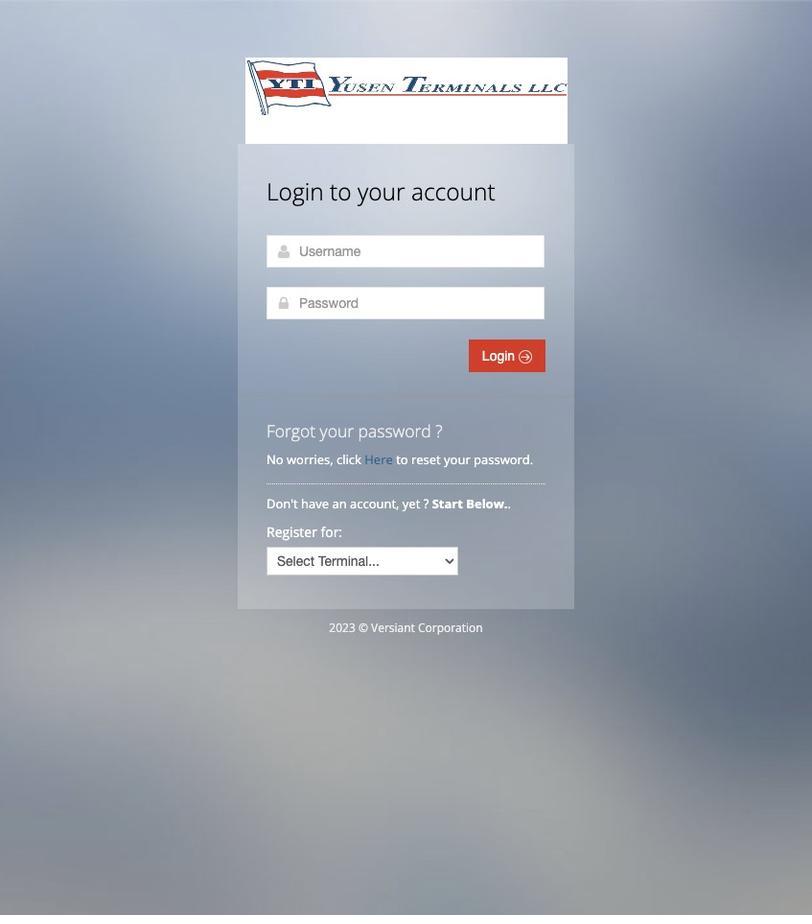 Task type: locate. For each thing, give the bounding box(es) containing it.
0 vertical spatial login
[[267, 176, 324, 207]]

account,
[[350, 495, 400, 512]]

login button
[[469, 340, 546, 372]]

to right here link
[[396, 451, 408, 468]]

don't
[[267, 495, 298, 512]]

password.
[[474, 451, 534, 468]]

1 horizontal spatial your
[[358, 176, 406, 207]]

user image
[[276, 244, 292, 259]]

0 horizontal spatial login
[[267, 176, 324, 207]]

1 vertical spatial to
[[396, 451, 408, 468]]

your
[[358, 176, 406, 207], [320, 419, 354, 442], [444, 451, 471, 468]]

your up click on the left of page
[[320, 419, 354, 442]]

1 horizontal spatial ?
[[436, 419, 443, 442]]

login for login to your account
[[267, 176, 324, 207]]

register for:
[[267, 523, 343, 541]]

to up 'username' text box
[[330, 176, 352, 207]]

1 vertical spatial login
[[483, 348, 519, 364]]

2023 © versiant corporation
[[329, 620, 483, 636]]

? right yet
[[424, 495, 429, 512]]

reset
[[412, 451, 441, 468]]

login to your account
[[267, 176, 496, 207]]

click
[[337, 451, 362, 468]]

0 horizontal spatial your
[[320, 419, 354, 442]]

your right reset
[[444, 451, 471, 468]]

1 horizontal spatial login
[[483, 348, 519, 364]]

for:
[[321, 523, 343, 541]]

0 vertical spatial ?
[[436, 419, 443, 442]]

password
[[359, 419, 432, 442]]

to
[[330, 176, 352, 207], [396, 451, 408, 468]]

0 horizontal spatial ?
[[424, 495, 429, 512]]

login
[[267, 176, 324, 207], [483, 348, 519, 364]]

.
[[508, 495, 511, 512]]

?
[[436, 419, 443, 442], [424, 495, 429, 512]]

your up 'username' text box
[[358, 176, 406, 207]]

0 horizontal spatial to
[[330, 176, 352, 207]]

0 vertical spatial to
[[330, 176, 352, 207]]

worries,
[[287, 451, 334, 468]]

login for login
[[483, 348, 519, 364]]

? up reset
[[436, 419, 443, 442]]

versiant
[[371, 620, 415, 636]]

©
[[359, 620, 368, 636]]

1 horizontal spatial to
[[396, 451, 408, 468]]

Username text field
[[267, 235, 545, 268]]

an
[[332, 495, 347, 512]]

don't have an account, yet ? start below. .
[[267, 495, 515, 512]]

here link
[[365, 451, 393, 468]]

login inside button
[[483, 348, 519, 364]]

2 vertical spatial your
[[444, 451, 471, 468]]



Task type: describe. For each thing, give the bounding box(es) containing it.
1 vertical spatial ?
[[424, 495, 429, 512]]

corporation
[[418, 620, 483, 636]]

register
[[267, 523, 318, 541]]

2023
[[329, 620, 356, 636]]

lock image
[[276, 296, 292, 311]]

have
[[301, 495, 329, 512]]

swapright image
[[519, 350, 533, 364]]

2 horizontal spatial your
[[444, 451, 471, 468]]

to inside forgot your password ? no worries, click here to reset your password.
[[396, 451, 408, 468]]

start
[[432, 495, 463, 512]]

0 vertical spatial your
[[358, 176, 406, 207]]

here
[[365, 451, 393, 468]]

no
[[267, 451, 284, 468]]

Password password field
[[267, 287, 545, 320]]

1 vertical spatial your
[[320, 419, 354, 442]]

account
[[412, 176, 496, 207]]

forgot
[[267, 419, 316, 442]]

? inside forgot your password ? no worries, click here to reset your password.
[[436, 419, 443, 442]]

forgot your password ? no worries, click here to reset your password.
[[267, 419, 534, 468]]

below.
[[467, 495, 508, 512]]

yet
[[403, 495, 421, 512]]



Task type: vqa. For each thing, say whether or not it's contained in the screenshot.
Login in the button
yes



